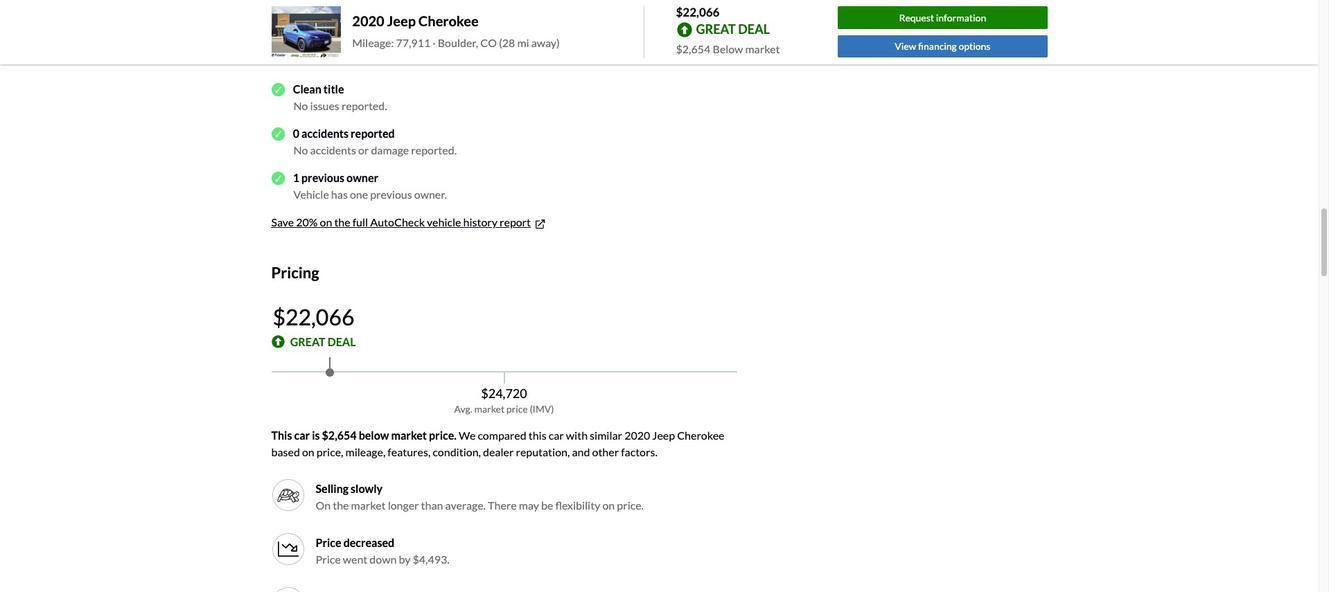 Task type: locate. For each thing, give the bounding box(es) containing it.
mi
[[517, 36, 529, 49]]

1 vertical spatial cherokee
[[677, 429, 724, 442]]

1 vertical spatial accidents
[[310, 144, 356, 157]]

0 vertical spatial vdpcheck image
[[271, 83, 285, 96]]

price
[[506, 403, 528, 415]]

selling slowly image
[[277, 484, 299, 506]]

2 vertical spatial on
[[603, 499, 615, 512]]

full
[[353, 216, 368, 229]]

market up features,
[[391, 429, 427, 442]]

cherokee inside we compared this car with similar 2020 jeep cherokee based on price, mileage, features, condition, dealer reputation, and other factors.
[[677, 429, 724, 442]]

jeep up factors.
[[652, 429, 675, 442]]

1 vertical spatial reported.
[[411, 144, 457, 157]]

0 horizontal spatial 1
[[293, 171, 299, 185]]

the right on
[[333, 499, 349, 512]]

market inside selling slowly on the market longer than average. there may be flexibility on price.
[[351, 499, 386, 512]]

1 horizontal spatial $2,654
[[676, 42, 711, 55]]

1 vertical spatial $2,654
[[322, 429, 357, 442]]

price.
[[429, 429, 457, 442], [617, 499, 644, 512]]

jeep up 77,911
[[387, 13, 416, 29]]

1 horizontal spatial previous
[[370, 188, 412, 201]]

0 horizontal spatial cherokee
[[418, 13, 479, 29]]

2 car from the left
[[549, 429, 564, 442]]

20%
[[296, 216, 318, 229]]

reported. up reported
[[342, 99, 387, 112]]

$22,066 for $2,654
[[676, 5, 720, 19]]

market inside $24,720 avg. market price (imv)
[[474, 403, 505, 415]]

2 no from the top
[[293, 144, 308, 157]]

$4,493.
[[413, 553, 450, 566]]

0 vertical spatial cherokee
[[418, 13, 479, 29]]

1 up vehicle
[[293, 171, 299, 185]]

no
[[293, 99, 308, 112], [293, 144, 308, 157]]

selling slowly image
[[271, 479, 305, 512]]

title
[[324, 83, 344, 96]]

1 vertical spatial vdpcheck image
[[271, 172, 285, 185]]

0 vertical spatial no
[[293, 99, 308, 112]]

car inside we compared this car with similar 2020 jeep cherokee based on price, mileage, features, condition, dealer reputation, and other factors.
[[549, 429, 564, 442]]

we
[[459, 429, 476, 442]]

1 no from the top
[[293, 99, 308, 112]]

other
[[592, 445, 619, 459]]

previous up the autocheck
[[370, 188, 412, 201]]

1 horizontal spatial price.
[[617, 499, 644, 512]]

no down the 0
[[293, 144, 308, 157]]

the left full
[[334, 216, 350, 229]]

0 horizontal spatial $22,066
[[273, 303, 355, 330]]

1 horizontal spatial jeep
[[652, 429, 675, 442]]

0 vertical spatial reported.
[[342, 99, 387, 112]]

0 vertical spatial 1
[[323, 47, 327, 55]]

accidents
[[301, 127, 349, 140], [310, 144, 356, 157]]

1 horizontal spatial $22,066
[[676, 5, 720, 19]]

0 horizontal spatial car
[[294, 429, 310, 442]]

0 vertical spatial the
[[334, 216, 350, 229]]

vdpcheck image left 'clean'
[[271, 83, 285, 96]]

1 car from the left
[[294, 429, 310, 442]]

0 horizontal spatial previous
[[301, 171, 344, 185]]

2 horizontal spatial on
[[603, 499, 615, 512]]

car right this
[[549, 429, 564, 442]]

1 vertical spatial the
[[333, 499, 349, 512]]

market
[[745, 42, 780, 55], [474, 403, 505, 415], [391, 429, 427, 442], [351, 499, 386, 512]]

selling
[[316, 482, 349, 495]]

1 horizontal spatial reported.
[[411, 144, 457, 157]]

the inside 'link'
[[334, 216, 350, 229]]

autocheck
[[370, 216, 425, 229]]

request information button
[[838, 6, 1047, 29]]

1 vertical spatial price.
[[617, 499, 644, 512]]

$22,066 for great deal
[[273, 303, 355, 330]]

accidents down issues
[[301, 127, 349, 140]]

2020 inside 2020 jeep cherokee mileage: 77,911 · boulder, co (28 mi away)
[[352, 13, 384, 29]]

1 vertical spatial on
[[302, 445, 314, 459]]

vdpcheck image up save
[[271, 172, 285, 185]]

great deal image
[[271, 335, 285, 349]]

no issues reported.
[[293, 99, 387, 112]]

0 vertical spatial on
[[320, 216, 332, 229]]

below
[[713, 42, 743, 55]]

may
[[519, 499, 539, 512]]

1 vertical spatial $22,066
[[273, 303, 355, 330]]

the inside selling slowly on the market longer than average. there may be flexibility on price.
[[333, 499, 349, 512]]

1 horizontal spatial 2020
[[624, 429, 650, 442]]

0 horizontal spatial on
[[302, 445, 314, 459]]

there
[[488, 499, 517, 512]]

price left went at the left bottom of the page
[[316, 553, 341, 566]]

1 vertical spatial previous
[[370, 188, 412, 201]]

2020 up factors.
[[624, 429, 650, 442]]

$2,654
[[676, 42, 711, 55], [322, 429, 357, 442]]

on
[[320, 216, 332, 229], [302, 445, 314, 459], [603, 499, 615, 512]]

2 vdpcheck image from the top
[[271, 172, 285, 185]]

1 vertical spatial no
[[293, 144, 308, 157]]

on down is
[[302, 445, 314, 459]]

0 horizontal spatial 2020
[[352, 13, 384, 29]]

avg.
[[454, 403, 472, 415]]

0 vertical spatial jeep
[[387, 13, 416, 29]]

deal
[[738, 21, 770, 37]]

based
[[271, 445, 300, 459]]

information
[[936, 12, 986, 23]]

vehicle has one previous owner.
[[293, 188, 447, 201]]

cherokee
[[418, 13, 479, 29], [677, 429, 724, 442]]

1 vdpcheck image from the top
[[271, 83, 285, 96]]

1
[[323, 47, 327, 55], [293, 171, 299, 185]]

accidents for 0
[[301, 127, 349, 140]]

we compared this car with similar 2020 jeep cherokee based on price, mileage, features, condition, dealer reputation, and other factors.
[[271, 429, 724, 459]]

·
[[433, 36, 436, 49]]

this
[[271, 429, 292, 442]]

(imv)
[[530, 403, 554, 415]]

1 horizontal spatial 1
[[323, 47, 327, 55]]

1 up clean title
[[323, 47, 327, 55]]

0 vertical spatial 2020
[[352, 13, 384, 29]]

$2,654 down great
[[676, 42, 711, 55]]

by
[[399, 553, 411, 566]]

great deal
[[290, 335, 356, 348]]

view
[[895, 40, 916, 52]]

options
[[959, 40, 991, 52]]

1 horizontal spatial car
[[549, 429, 564, 442]]

on right 'flexibility'
[[603, 499, 615, 512]]

with
[[566, 429, 588, 442]]

view financing options button
[[838, 35, 1047, 58]]

went
[[343, 553, 367, 566]]

previous
[[301, 171, 344, 185], [370, 188, 412, 201]]

request information
[[899, 12, 986, 23]]

accidents down 0 accidents reported
[[310, 144, 356, 157]]

previous up vehicle
[[301, 171, 344, 185]]

price,
[[317, 445, 343, 459]]

vdpcheck image
[[271, 127, 285, 141]]

0 vertical spatial $22,066
[[676, 5, 720, 19]]

away)
[[531, 36, 560, 49]]

0 vertical spatial price
[[316, 536, 341, 549]]

price. up condition,
[[429, 429, 457, 442]]

this
[[529, 429, 547, 442]]

car left is
[[294, 429, 310, 442]]

view financing options
[[895, 40, 991, 52]]

boulder,
[[438, 36, 478, 49]]

77,911
[[396, 36, 430, 49]]

1 vertical spatial price
[[316, 553, 341, 566]]

the
[[334, 216, 350, 229], [333, 499, 349, 512]]

2020 jeep cherokee image
[[271, 6, 341, 58]]

price decreased image
[[277, 538, 299, 560]]

1 horizontal spatial cherokee
[[677, 429, 724, 442]]

cherokee inside 2020 jeep cherokee mileage: 77,911 · boulder, co (28 mi away)
[[418, 13, 479, 29]]

on right 20%
[[320, 216, 332, 229]]

no for no accidents or damage reported.
[[293, 144, 308, 157]]

no down 'clean'
[[293, 99, 308, 112]]

$24,720 avg. market price (imv)
[[454, 386, 554, 415]]

on inside the save 20% on the full autocheck vehicle history report 'link'
[[320, 216, 332, 229]]

price decreased image
[[271, 533, 305, 566]]

0 vertical spatial price.
[[429, 429, 457, 442]]

financing
[[918, 40, 957, 52]]

compared
[[478, 429, 526, 442]]

55 days at this dealership image
[[271, 587, 305, 593]]

than
[[421, 499, 443, 512]]

vdpcheck image
[[271, 83, 285, 96], [271, 172, 285, 185]]

price. right 'flexibility'
[[617, 499, 644, 512]]

market down slowly
[[351, 499, 386, 512]]

1 horizontal spatial on
[[320, 216, 332, 229]]

1 vertical spatial 2020
[[624, 429, 650, 442]]

$2,654 up price,
[[322, 429, 357, 442]]

$22,066
[[676, 5, 720, 19], [273, 303, 355, 330]]

save
[[271, 216, 294, 229]]

save 20% on the full autocheck vehicle history report image
[[534, 217, 547, 231]]

0 horizontal spatial jeep
[[387, 13, 416, 29]]

market down '$24,720'
[[474, 403, 505, 415]]

reported.
[[342, 99, 387, 112], [411, 144, 457, 157]]

0 horizontal spatial $2,654
[[322, 429, 357, 442]]

0 horizontal spatial price.
[[429, 429, 457, 442]]

0 vertical spatial $2,654
[[676, 42, 711, 55]]

price down on
[[316, 536, 341, 549]]

reported. right damage at the top left of the page
[[411, 144, 457, 157]]

average.
[[445, 499, 486, 512]]

slowly
[[351, 482, 383, 495]]

1 vertical spatial jeep
[[652, 429, 675, 442]]

vdpcheck image for clean title
[[271, 83, 285, 96]]

2020 up mileage:
[[352, 13, 384, 29]]

0 vertical spatial accidents
[[301, 127, 349, 140]]

jeep
[[387, 13, 416, 29], [652, 429, 675, 442]]

jeep inside 2020 jeep cherokee mileage: 77,911 · boulder, co (28 mi away)
[[387, 13, 416, 29]]



Task type: describe. For each thing, give the bounding box(es) containing it.
market down the deal
[[745, 42, 780, 55]]

vehicle
[[427, 216, 461, 229]]

factors.
[[621, 445, 658, 459]]

the for full
[[334, 216, 350, 229]]

1 vertical spatial 1
[[293, 171, 299, 185]]

great deal
[[696, 21, 770, 37]]

$24,720
[[481, 386, 527, 401]]

1 previous owner
[[293, 171, 378, 185]]

this car is $2,654 below market price.
[[271, 429, 457, 442]]

great
[[696, 21, 736, 37]]

vdpcheck image for 1 previous owner
[[271, 172, 285, 185]]

price. inside selling slowly on the market longer than average. there may be flexibility on price.
[[617, 499, 644, 512]]

and
[[572, 445, 590, 459]]

on inside we compared this car with similar 2020 jeep cherokee based on price, mileage, features, condition, dealer reputation, and other factors.
[[302, 445, 314, 459]]

one
[[350, 188, 368, 201]]

clean title
[[293, 83, 344, 96]]

(28
[[499, 36, 515, 49]]

decreased
[[343, 536, 394, 549]]

reported
[[351, 127, 395, 140]]

price decreased price went down by $4,493.
[[316, 536, 450, 566]]

or
[[358, 144, 369, 157]]

2020 inside we compared this car with similar 2020 jeep cherokee based on price, mileage, features, condition, dealer reputation, and other factors.
[[624, 429, 650, 442]]

pricing
[[271, 264, 319, 282]]

co
[[480, 36, 497, 49]]

history 1
[[271, 44, 327, 63]]

save 20% on the full autocheck vehicle history report link
[[271, 216, 547, 231]]

report
[[500, 216, 531, 229]]

0 accidents reported
[[293, 127, 395, 140]]

no accidents or damage reported.
[[293, 144, 457, 157]]

has
[[331, 188, 348, 201]]

damage
[[371, 144, 409, 157]]

great
[[290, 335, 325, 348]]

down
[[370, 553, 397, 566]]

selling slowly on the market longer than average. there may be flexibility on price.
[[316, 482, 644, 512]]

on inside selling slowly on the market longer than average. there may be flexibility on price.
[[603, 499, 615, 512]]

reputation,
[[516, 445, 570, 459]]

owner.
[[414, 188, 447, 201]]

0
[[293, 127, 299, 140]]

mileage,
[[345, 445, 386, 459]]

the for market
[[333, 499, 349, 512]]

no for no issues reported.
[[293, 99, 308, 112]]

issues
[[310, 99, 339, 112]]

mileage:
[[352, 36, 394, 49]]

2020 jeep cherokee mileage: 77,911 · boulder, co (28 mi away)
[[352, 13, 560, 49]]

owner
[[347, 171, 378, 185]]

1 inside "history 1"
[[323, 47, 327, 55]]

condition,
[[433, 445, 481, 459]]

0 vertical spatial previous
[[301, 171, 344, 185]]

jeep inside we compared this car with similar 2020 jeep cherokee based on price, mileage, features, condition, dealer reputation, and other factors.
[[652, 429, 675, 442]]

clean
[[293, 83, 321, 96]]

be
[[541, 499, 553, 512]]

history
[[463, 216, 498, 229]]

is
[[312, 429, 320, 442]]

flexibility
[[555, 499, 600, 512]]

on
[[316, 499, 331, 512]]

2 price from the top
[[316, 553, 341, 566]]

vehicle
[[293, 188, 329, 201]]

below
[[359, 429, 389, 442]]

0 horizontal spatial reported.
[[342, 99, 387, 112]]

request
[[899, 12, 934, 23]]

features,
[[388, 445, 431, 459]]

deal
[[328, 335, 356, 348]]

accidents for no
[[310, 144, 356, 157]]

longer
[[388, 499, 419, 512]]

history
[[271, 44, 323, 63]]

1 price from the top
[[316, 536, 341, 549]]

save 20% on the full autocheck vehicle history report
[[271, 216, 531, 229]]

similar
[[590, 429, 622, 442]]

dealer
[[483, 445, 514, 459]]

$2,654 below market
[[676, 42, 780, 55]]



Task type: vqa. For each thing, say whether or not it's contained in the screenshot.
FOR
no



